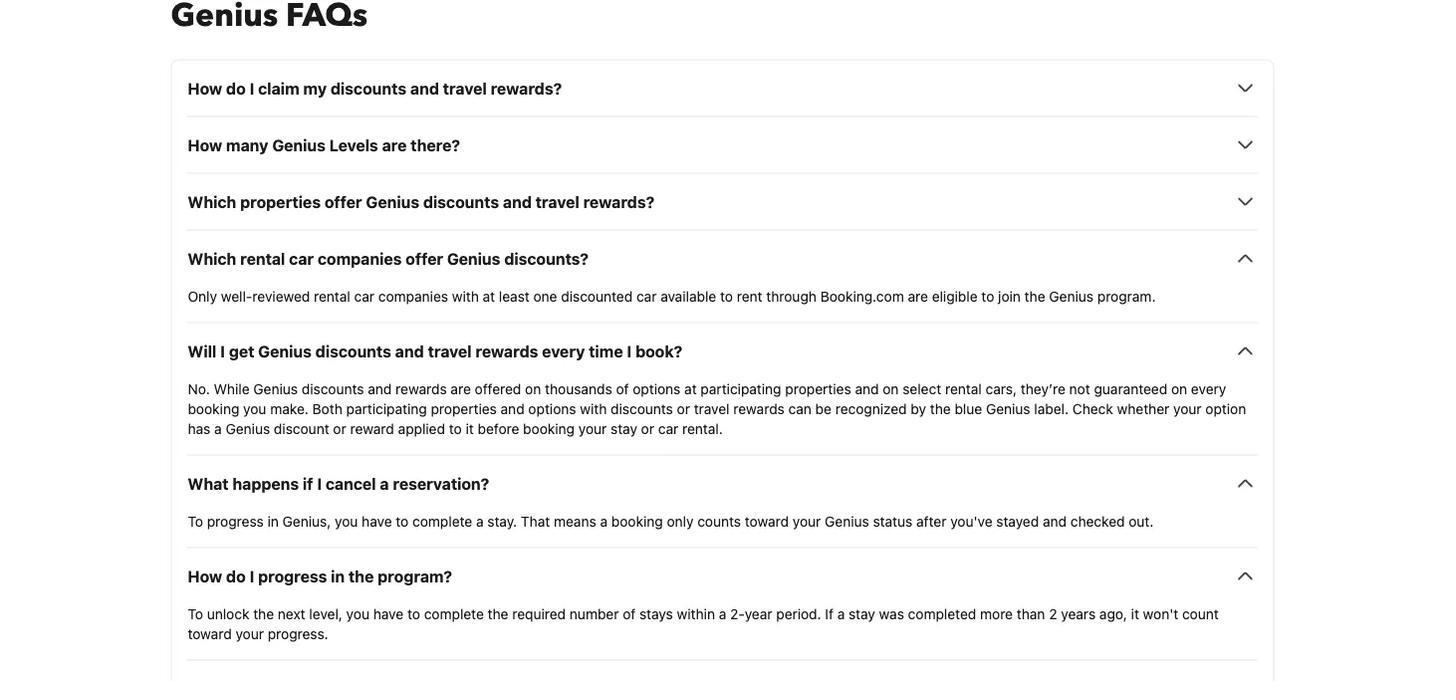 Task type: locate. For each thing, give the bounding box(es) containing it.
do inside dropdown button
[[226, 567, 246, 586]]

at up rental.
[[685, 381, 697, 397]]

rental inside dropdown button
[[240, 249, 285, 268]]

complete down program?
[[424, 606, 484, 622]]

no.
[[188, 381, 210, 397]]

2 horizontal spatial booking
[[612, 513, 663, 530]]

genius,
[[283, 513, 331, 530]]

which up only
[[188, 249, 236, 268]]

booking up "has"
[[188, 400, 240, 417]]

1 vertical spatial of
[[623, 606, 636, 622]]

or
[[677, 400, 691, 417], [333, 420, 347, 437], [641, 420, 655, 437]]

offer
[[325, 192, 362, 211], [406, 249, 443, 268]]

complete down the reservation?
[[413, 513, 473, 530]]

do up unlock
[[226, 567, 246, 586]]

rewards up applied
[[396, 381, 447, 397]]

0 vertical spatial options
[[633, 381, 681, 397]]

car down which rental car companies offer genius discounts?
[[354, 288, 375, 304]]

1 horizontal spatial in
[[331, 567, 345, 586]]

at
[[483, 288, 495, 304], [685, 381, 697, 397]]

1 vertical spatial companies
[[379, 288, 448, 304]]

3 on from the left
[[1172, 381, 1188, 397]]

a right if
[[838, 606, 845, 622]]

which inside dropdown button
[[188, 192, 236, 211]]

properties
[[240, 192, 321, 211], [786, 381, 852, 397], [431, 400, 497, 417]]

1 on from the left
[[525, 381, 541, 397]]

be
[[816, 400, 832, 417]]

stay down thousands
[[611, 420, 638, 437]]

rental.
[[683, 420, 723, 437]]

do inside "dropdown button"
[[226, 79, 246, 98]]

2 vertical spatial rewards
[[734, 400, 785, 417]]

every up thousands
[[542, 342, 585, 361]]

2 vertical spatial how
[[188, 567, 222, 586]]

properties down many
[[240, 192, 321, 211]]

2 vertical spatial rental
[[946, 381, 982, 397]]

and up discounts?
[[503, 192, 532, 211]]

car
[[289, 249, 314, 268], [354, 288, 375, 304], [637, 288, 657, 304], [658, 420, 679, 437]]

1 horizontal spatial toward
[[745, 513, 789, 530]]

booking left "only"
[[612, 513, 663, 530]]

to inside the to unlock the next level, you have to complete the required number of stays within a 2-year period. if a stay was completed more than 2 years ago, it won't count toward your progress.
[[188, 606, 203, 622]]

participating up reward
[[346, 400, 427, 417]]

thousands
[[545, 381, 613, 397]]

3 how from the top
[[188, 567, 222, 586]]

0 vertical spatial to
[[188, 513, 203, 530]]

join
[[999, 288, 1021, 304]]

0 horizontal spatial stay
[[611, 420, 638, 437]]

at left least
[[483, 288, 495, 304]]

on right offered
[[525, 381, 541, 397]]

options
[[633, 381, 681, 397], [529, 400, 577, 417]]

2 vertical spatial are
[[451, 381, 471, 397]]

booking.com
[[821, 288, 905, 304]]

1 vertical spatial properties
[[786, 381, 852, 397]]

you right level,
[[346, 606, 370, 622]]

2 horizontal spatial are
[[908, 288, 929, 304]]

stay inside the to unlock the next level, you have to complete the required number of stays within a 2-year period. if a stay was completed more than 2 years ago, it won't count toward your progress.
[[849, 606, 876, 622]]

it right ago, at the bottom right of page
[[1132, 606, 1140, 622]]

which inside dropdown button
[[188, 249, 236, 268]]

and inside which properties offer genius discounts and travel rewards? dropdown button
[[503, 192, 532, 211]]

reviewed
[[252, 288, 310, 304]]

1 vertical spatial offer
[[406, 249, 443, 268]]

i
[[250, 79, 254, 98], [220, 342, 225, 361], [627, 342, 632, 361], [317, 474, 322, 493], [250, 567, 254, 586]]

2 horizontal spatial rewards
[[734, 400, 785, 417]]

do left claim
[[226, 79, 246, 98]]

complete
[[413, 513, 473, 530], [424, 606, 484, 622]]

or down both
[[333, 420, 347, 437]]

and right 'stayed' at the bottom right
[[1043, 513, 1067, 530]]

claim
[[258, 79, 300, 98]]

counts
[[698, 513, 741, 530]]

2 which from the top
[[188, 249, 236, 268]]

and up there?
[[411, 79, 439, 98]]

will
[[188, 342, 217, 361]]

1 vertical spatial how
[[188, 135, 222, 154]]

genius inside will i get genius discounts and travel rewards every time i book? dropdown button
[[258, 342, 312, 361]]

are left offered
[[451, 381, 471, 397]]

0 vertical spatial which
[[188, 192, 236, 211]]

in
[[268, 513, 279, 530], [331, 567, 345, 586]]

1 horizontal spatial stay
[[849, 606, 876, 622]]

1 vertical spatial at
[[685, 381, 697, 397]]

no. while genius discounts and rewards are offered on thousands of options at participating properties and on select rental cars, they're not guaranteed on every booking you make. both participating properties and options with discounts or travel rewards can be recognized by the blue genius label. check whether your option has a genius discount or reward applied to it before booking your stay or car rental.
[[188, 381, 1247, 437]]

i inside "dropdown button"
[[250, 79, 254, 98]]

1 vertical spatial have
[[373, 606, 404, 622]]

1 vertical spatial to
[[188, 606, 203, 622]]

0 vertical spatial in
[[268, 513, 279, 530]]

do for claim
[[226, 79, 246, 98]]

properties down offered
[[431, 400, 497, 417]]

it inside the to unlock the next level, you have to complete the required number of stays within a 2-year period. if a stay was completed more than 2 years ago, it won't count toward your progress.
[[1132, 606, 1140, 622]]

every inside no. while genius discounts and rewards are offered on thousands of options at participating properties and on select rental cars, they're not guaranteed on every booking you make. both participating properties and options with discounts or travel rewards can be recognized by the blue genius label. check whether your option has a genius discount or reward applied to it before booking your stay or car rental.
[[1192, 381, 1227, 397]]

and up applied
[[395, 342, 424, 361]]

with down thousands
[[580, 400, 607, 417]]

genius right get
[[258, 342, 312, 361]]

the left program?
[[349, 567, 374, 586]]

0 vertical spatial properties
[[240, 192, 321, 211]]

progress
[[207, 513, 264, 530], [258, 567, 327, 586]]

it left the before
[[466, 420, 474, 437]]

2 horizontal spatial rental
[[946, 381, 982, 397]]

1 vertical spatial participating
[[346, 400, 427, 417]]

toward right counts at the bottom of the page
[[745, 513, 789, 530]]

of down time
[[616, 381, 629, 397]]

1 vertical spatial toward
[[188, 626, 232, 642]]

rental
[[240, 249, 285, 268], [314, 288, 351, 304], [946, 381, 982, 397]]

rental inside no. while genius discounts and rewards are offered on thousands of options at participating properties and on select rental cars, they're not guaranteed on every booking you make. both participating properties and options with discounts or travel rewards can be recognized by the blue genius label. check whether your option has a genius discount or reward applied to it before booking your stay or car rental.
[[946, 381, 982, 397]]

1 horizontal spatial rewards?
[[584, 192, 655, 211]]

of left stays
[[623, 606, 636, 622]]

2 horizontal spatial on
[[1172, 381, 1188, 397]]

properties up the be
[[786, 381, 852, 397]]

to left unlock
[[188, 606, 203, 622]]

stayed
[[997, 513, 1040, 530]]

1 vertical spatial with
[[580, 400, 607, 417]]

0 horizontal spatial or
[[333, 420, 347, 437]]

in left genius,
[[268, 513, 279, 530]]

genius up least
[[447, 249, 501, 268]]

properties inside dropdown button
[[240, 192, 321, 211]]

1 horizontal spatial offer
[[406, 249, 443, 268]]

how left claim
[[188, 79, 222, 98]]

do
[[226, 79, 246, 98], [226, 567, 246, 586]]

recognized
[[836, 400, 907, 417]]

a right "has"
[[214, 420, 222, 437]]

1 horizontal spatial on
[[883, 381, 899, 397]]

have down program?
[[373, 606, 404, 622]]

travel inside "dropdown button"
[[443, 79, 487, 98]]

which
[[188, 192, 236, 211], [188, 249, 236, 268]]

you down the cancel
[[335, 513, 358, 530]]

a inside no. while genius discounts and rewards are offered on thousands of options at participating properties and on select rental cars, they're not guaranteed on every booking you make. both participating properties and options with discounts or travel rewards can be recognized by the blue genius label. check whether your option has a genius discount or reward applied to it before booking your stay or car rental.
[[214, 420, 222, 437]]

participating down will i get genius discounts and travel rewards every time i book? dropdown button
[[701, 381, 782, 397]]

progress up next
[[258, 567, 327, 586]]

1 vertical spatial do
[[226, 567, 246, 586]]

there?
[[411, 135, 460, 154]]

options down thousands
[[529, 400, 577, 417]]

toward inside the to unlock the next level, you have to complete the required number of stays within a 2-year period. if a stay was completed more than 2 years ago, it won't count toward your progress.
[[188, 626, 232, 642]]

companies down which properties offer genius discounts and travel rewards?
[[318, 249, 402, 268]]

rewards left can
[[734, 400, 785, 417]]

every up option
[[1192, 381, 1227, 397]]

in up level,
[[331, 567, 345, 586]]

to inside the to unlock the next level, you have to complete the required number of stays within a 2-year period. if a stay was completed more than 2 years ago, it won't count toward your progress.
[[408, 606, 420, 622]]

0 horizontal spatial toward
[[188, 626, 232, 642]]

1 horizontal spatial rental
[[314, 288, 351, 304]]

0 vertical spatial every
[[542, 342, 585, 361]]

1 horizontal spatial or
[[641, 420, 655, 437]]

offer down which properties offer genius discounts and travel rewards?
[[406, 249, 443, 268]]

travel up rental.
[[694, 400, 730, 417]]

1 which from the top
[[188, 192, 236, 211]]

1 vertical spatial it
[[1132, 606, 1140, 622]]

2 to from the top
[[188, 606, 203, 622]]

0 horizontal spatial rewards?
[[491, 79, 562, 98]]

stay left was
[[849, 606, 876, 622]]

1 horizontal spatial booking
[[523, 420, 575, 437]]

0 vertical spatial stay
[[611, 420, 638, 437]]

period.
[[777, 606, 822, 622]]

0 vertical spatial of
[[616, 381, 629, 397]]

the
[[1025, 288, 1046, 304], [931, 400, 951, 417], [349, 567, 374, 586], [253, 606, 274, 622], [488, 606, 509, 622]]

offer down levels
[[325, 192, 362, 211]]

with left least
[[452, 288, 479, 304]]

1 how from the top
[[188, 79, 222, 98]]

can
[[789, 400, 812, 417]]

0 vertical spatial rewards?
[[491, 79, 562, 98]]

discounts inside "dropdown button"
[[331, 79, 407, 98]]

to left rent
[[721, 288, 733, 304]]

0 vertical spatial companies
[[318, 249, 402, 268]]

after
[[917, 513, 947, 530]]

rental right reviewed at the left top
[[314, 288, 351, 304]]

0 horizontal spatial at
[[483, 288, 495, 304]]

unlock
[[207, 606, 250, 622]]

every
[[542, 342, 585, 361], [1192, 381, 1227, 397]]

0 horizontal spatial rewards
[[396, 381, 447, 397]]

discount
[[274, 420, 330, 437]]

1 horizontal spatial rewards
[[476, 342, 539, 361]]

2
[[1050, 606, 1058, 622]]

to down program?
[[408, 606, 420, 622]]

1 to from the top
[[188, 513, 203, 530]]

your
[[1174, 400, 1202, 417], [579, 420, 607, 437], [793, 513, 821, 530], [236, 626, 264, 642]]

offer inside which properties offer genius discounts and travel rewards? dropdown button
[[325, 192, 362, 211]]

they're
[[1021, 381, 1066, 397]]

0 horizontal spatial options
[[529, 400, 577, 417]]

booking down thousands
[[523, 420, 575, 437]]

1 horizontal spatial at
[[685, 381, 697, 397]]

1 vertical spatial in
[[331, 567, 345, 586]]

have
[[362, 513, 392, 530], [373, 606, 404, 622]]

are inside no. while genius discounts and rewards are offered on thousands of options at participating properties and on select rental cars, they're not guaranteed on every booking you make. both participating properties and options with discounts or travel rewards can be recognized by the blue genius label. check whether your option has a genius discount or reward applied to it before booking your stay or car rental.
[[451, 381, 471, 397]]

which properties offer genius discounts and travel rewards?
[[188, 192, 655, 211]]

1 horizontal spatial every
[[1192, 381, 1227, 397]]

car left rental.
[[658, 420, 679, 437]]

2 do from the top
[[226, 567, 246, 586]]

0 vertical spatial do
[[226, 79, 246, 98]]

what happens if i cancel a reservation? button
[[188, 472, 1258, 496]]

which for which properties offer genius discounts and travel rewards?
[[188, 192, 236, 211]]

program.
[[1098, 288, 1156, 304]]

0 horizontal spatial every
[[542, 342, 585, 361]]

genius down while
[[226, 420, 270, 437]]

0 vertical spatial you
[[243, 400, 267, 417]]

0 vertical spatial how
[[188, 79, 222, 98]]

travel inside no. while genius discounts and rewards are offered on thousands of options at participating properties and on select rental cars, they're not guaranteed on every booking you make. both participating properties and options with discounts or travel rewards can be recognized by the blue genius label. check whether your option has a genius discount or reward applied to it before booking your stay or car rental.
[[694, 400, 730, 417]]

1 vertical spatial are
[[908, 288, 929, 304]]

companies down which rental car companies offer genius discounts?
[[379, 288, 448, 304]]

both
[[313, 400, 343, 417]]

0 vertical spatial toward
[[745, 513, 789, 530]]

how many genius levels are there? button
[[188, 133, 1258, 157]]

1 horizontal spatial are
[[451, 381, 471, 397]]

have inside the to unlock the next level, you have to complete the required number of stays within a 2-year period. if a stay was completed more than 2 years ago, it won't count toward your progress.
[[373, 606, 404, 622]]

0 vertical spatial are
[[382, 135, 407, 154]]

are inside dropdown button
[[382, 135, 407, 154]]

to right applied
[[449, 420, 462, 437]]

genius left program.
[[1050, 288, 1094, 304]]

on up the recognized
[[883, 381, 899, 397]]

whether
[[1118, 400, 1170, 417]]

booking
[[188, 400, 240, 417], [523, 420, 575, 437], [612, 513, 663, 530]]

0 horizontal spatial with
[[452, 288, 479, 304]]

before
[[478, 420, 520, 437]]

you
[[243, 400, 267, 417], [335, 513, 358, 530], [346, 606, 370, 622]]

a
[[214, 420, 222, 437], [380, 474, 389, 493], [476, 513, 484, 530], [600, 513, 608, 530], [719, 606, 727, 622], [838, 606, 845, 622]]

participating
[[701, 381, 782, 397], [346, 400, 427, 417]]

or up rental.
[[677, 400, 691, 417]]

have down the cancel
[[362, 513, 392, 530]]

and
[[411, 79, 439, 98], [503, 192, 532, 211], [395, 342, 424, 361], [368, 381, 392, 397], [855, 381, 879, 397], [501, 400, 525, 417], [1043, 513, 1067, 530]]

are right levels
[[382, 135, 407, 154]]

2-
[[731, 606, 745, 622]]

which down many
[[188, 192, 236, 211]]

1 do from the top
[[226, 79, 246, 98]]

how inside "dropdown button"
[[188, 79, 222, 98]]

1 vertical spatial booking
[[523, 420, 575, 437]]

travel up there?
[[443, 79, 487, 98]]

rental up reviewed at the left top
[[240, 249, 285, 268]]

1 vertical spatial rewards
[[396, 381, 447, 397]]

toward down unlock
[[188, 626, 232, 642]]

stay.
[[488, 513, 517, 530]]

which for which rental car companies offer genius discounts?
[[188, 249, 236, 268]]

rewards?
[[491, 79, 562, 98], [584, 192, 655, 211]]

not
[[1070, 381, 1091, 397]]

of inside the to unlock the next level, you have to complete the required number of stays within a 2-year period. if a stay was completed more than 2 years ago, it won't count toward your progress.
[[623, 606, 636, 622]]

0 horizontal spatial it
[[466, 420, 474, 437]]

a right the cancel
[[380, 474, 389, 493]]

1 horizontal spatial it
[[1132, 606, 1140, 622]]

options down book?
[[633, 381, 681, 397]]

by
[[911, 400, 927, 417]]

and inside will i get genius discounts and travel rewards every time i book? dropdown button
[[395, 342, 424, 361]]

0 vertical spatial offer
[[325, 192, 362, 211]]

0 vertical spatial with
[[452, 288, 479, 304]]

stay
[[611, 420, 638, 437], [849, 606, 876, 622]]

0 vertical spatial it
[[466, 420, 474, 437]]

0 vertical spatial rental
[[240, 249, 285, 268]]

the right the by
[[931, 400, 951, 417]]

1 vertical spatial stay
[[849, 606, 876, 622]]

2 horizontal spatial properties
[[786, 381, 852, 397]]

2 on from the left
[[883, 381, 899, 397]]

genius left status
[[825, 513, 870, 530]]

2 how from the top
[[188, 135, 222, 154]]

progress down what
[[207, 513, 264, 530]]

are left 'eligible'
[[908, 288, 929, 304]]

your down unlock
[[236, 626, 264, 642]]

1 vertical spatial every
[[1192, 381, 1227, 397]]

companies
[[318, 249, 402, 268], [379, 288, 448, 304]]

to
[[721, 288, 733, 304], [982, 288, 995, 304], [449, 420, 462, 437], [396, 513, 409, 530], [408, 606, 420, 622]]

rental up 'blue'
[[946, 381, 982, 397]]

1 vertical spatial rewards?
[[584, 192, 655, 211]]

2 horizontal spatial or
[[677, 400, 691, 417]]

which rental car companies offer genius discounts?
[[188, 249, 589, 268]]

through
[[767, 288, 817, 304]]

0 horizontal spatial offer
[[325, 192, 362, 211]]

to down what
[[188, 513, 203, 530]]

discounts?
[[505, 249, 589, 268]]

your down thousands
[[579, 420, 607, 437]]

or left rental.
[[641, 420, 655, 437]]

complete inside the to unlock the next level, you have to complete the required number of stays within a 2-year period. if a stay was completed more than 2 years ago, it won't count toward your progress.
[[424, 606, 484, 622]]

car up reviewed at the left top
[[289, 249, 314, 268]]

0 horizontal spatial rental
[[240, 249, 285, 268]]

how left many
[[188, 135, 222, 154]]

1 horizontal spatial with
[[580, 400, 607, 417]]

the inside dropdown button
[[349, 567, 374, 586]]

in inside dropdown button
[[331, 567, 345, 586]]

0 horizontal spatial on
[[525, 381, 541, 397]]

1 vertical spatial which
[[188, 249, 236, 268]]

0 vertical spatial participating
[[701, 381, 782, 397]]

0 horizontal spatial are
[[382, 135, 407, 154]]

you down while
[[243, 400, 267, 417]]

0 horizontal spatial booking
[[188, 400, 240, 417]]

1 horizontal spatial properties
[[431, 400, 497, 417]]

1 vertical spatial rental
[[314, 288, 351, 304]]

rewards? inside dropdown button
[[584, 192, 655, 211]]

0 horizontal spatial properties
[[240, 192, 321, 211]]

2 vertical spatial you
[[346, 606, 370, 622]]

1 vertical spatial complete
[[424, 606, 484, 622]]

of
[[616, 381, 629, 397], [623, 606, 636, 622]]



Task type: vqa. For each thing, say whether or not it's contained in the screenshot.
right 10%
no



Task type: describe. For each thing, give the bounding box(es) containing it.
what happens if i cancel a reservation?
[[188, 474, 490, 493]]

2 vertical spatial booking
[[612, 513, 663, 530]]

progress inside dropdown button
[[258, 567, 327, 586]]

level,
[[309, 606, 343, 622]]

the right join
[[1025, 288, 1046, 304]]

what
[[188, 474, 229, 493]]

rewards inside dropdown button
[[476, 342, 539, 361]]

you've
[[951, 513, 993, 530]]

checked
[[1071, 513, 1126, 530]]

how do i claim my discounts and travel rewards?
[[188, 79, 562, 98]]

every inside will i get genius discounts and travel rewards every time i book? dropdown button
[[542, 342, 585, 361]]

genius inside which rental car companies offer genius discounts? dropdown button
[[447, 249, 501, 268]]

my
[[303, 79, 327, 98]]

how do i claim my discounts and travel rewards? button
[[188, 76, 1258, 100]]

cars,
[[986, 381, 1018, 397]]

status
[[874, 513, 913, 530]]

1 vertical spatial you
[[335, 513, 358, 530]]

required
[[513, 606, 566, 622]]

to left join
[[982, 288, 995, 304]]

while
[[214, 381, 250, 397]]

2 vertical spatial properties
[[431, 400, 497, 417]]

to for what happens if i cancel a reservation?
[[188, 513, 203, 530]]

if
[[826, 606, 834, 622]]

offered
[[475, 381, 522, 397]]

car inside no. while genius discounts and rewards are offered on thousands of options at participating properties and on select rental cars, they're not guaranteed on every booking you make. both participating properties and options with discounts or travel rewards can be recognized by the blue genius label. check whether your option has a genius discount or reward applied to it before booking your stay or car rental.
[[658, 420, 679, 437]]

genius up make.
[[253, 381, 298, 397]]

your left option
[[1174, 400, 1202, 417]]

that
[[521, 513, 550, 530]]

get
[[229, 342, 255, 361]]

only
[[667, 513, 694, 530]]

how many genius levels are there?
[[188, 135, 460, 154]]

1 vertical spatial options
[[529, 400, 577, 417]]

select
[[903, 381, 942, 397]]

how for how do i claim my discounts and travel rewards?
[[188, 79, 222, 98]]

only
[[188, 288, 217, 304]]

least
[[499, 288, 530, 304]]

0 vertical spatial progress
[[207, 513, 264, 530]]

progress.
[[268, 626, 329, 642]]

0 vertical spatial booking
[[188, 400, 240, 417]]

travel up applied
[[428, 342, 472, 361]]

will i get genius discounts and travel rewards every time i book?
[[188, 342, 683, 361]]

genius inside how many genius levels are there? dropdown button
[[272, 135, 326, 154]]

do for progress
[[226, 567, 246, 586]]

won't
[[1144, 606, 1179, 622]]

year
[[745, 606, 773, 622]]

with inside no. while genius discounts and rewards are offered on thousands of options at participating properties and on select rental cars, they're not guaranteed on every booking you make. both participating properties and options with discounts or travel rewards can be recognized by the blue genius label. check whether your option has a genius discount or reward applied to it before booking your stay or car rental.
[[580, 400, 607, 417]]

offer inside which rental car companies offer genius discounts? dropdown button
[[406, 249, 443, 268]]

car left available
[[637, 288, 657, 304]]

next
[[278, 606, 306, 622]]

you inside no. while genius discounts and rewards are offered on thousands of options at participating properties and on select rental cars, they're not guaranteed on every booking you make. both participating properties and options with discounts or travel rewards can be recognized by the blue genius label. check whether your option has a genius discount or reward applied to it before booking your stay or car rental.
[[243, 400, 267, 417]]

you inside the to unlock the next level, you have to complete the required number of stays within a 2-year period. if a stay was completed more than 2 years ago, it won't count toward your progress.
[[346, 606, 370, 622]]

within
[[677, 606, 715, 622]]

stays
[[640, 606, 674, 622]]

genius down cars,
[[987, 400, 1031, 417]]

cancel
[[326, 474, 376, 493]]

to unlock the next level, you have to complete the required number of stays within a 2-year period. if a stay was completed more than 2 years ago, it won't count toward your progress.
[[188, 606, 1220, 642]]

rent
[[737, 288, 763, 304]]

companies inside dropdown button
[[318, 249, 402, 268]]

blue
[[955, 400, 983, 417]]

rewards? inside "dropdown button"
[[491, 79, 562, 98]]

the left next
[[253, 606, 274, 622]]

make.
[[270, 400, 309, 417]]

label.
[[1035, 400, 1069, 417]]

a inside what happens if i cancel a reservation? dropdown button
[[380, 474, 389, 493]]

how for how many genius levels are there?
[[188, 135, 222, 154]]

how do i progress in the program?
[[188, 567, 453, 586]]

and up reward
[[368, 381, 392, 397]]

at inside no. while genius discounts and rewards are offered on thousands of options at participating properties and on select rental cars, they're not guaranteed on every booking you make. both participating properties and options with discounts or travel rewards can be recognized by the blue genius label. check whether your option has a genius discount or reward applied to it before booking your stay or car rental.
[[685, 381, 697, 397]]

to for how do i progress in the program?
[[188, 606, 203, 622]]

only well-reviewed rental car companies with at least one discounted car available to rent through booking.com are eligible to join the genius program.
[[188, 288, 1156, 304]]

your left status
[[793, 513, 821, 530]]

than
[[1017, 606, 1046, 622]]

means
[[554, 513, 597, 530]]

more
[[981, 606, 1014, 622]]

0 vertical spatial have
[[362, 513, 392, 530]]

genius inside which properties offer genius discounts and travel rewards? dropdown button
[[366, 192, 420, 211]]

the inside no. while genius discounts and rewards are offered on thousands of options at participating properties and on select rental cars, they're not guaranteed on every booking you make. both participating properties and options with discounts or travel rewards can be recognized by the blue genius label. check whether your option has a genius discount or reward applied to it before booking your stay or car rental.
[[931, 400, 951, 417]]

many
[[226, 135, 269, 154]]

0 horizontal spatial participating
[[346, 400, 427, 417]]

it inside no. while genius discounts and rewards are offered on thousands of options at participating properties and on select rental cars, they're not guaranteed on every booking you make. both participating properties and options with discounts or travel rewards can be recognized by the blue genius label. check whether your option has a genius discount or reward applied to it before booking your stay or car rental.
[[466, 420, 474, 437]]

one
[[534, 288, 558, 304]]

available
[[661, 288, 717, 304]]

reservation?
[[393, 474, 490, 493]]

discounted
[[561, 288, 633, 304]]

happens
[[233, 474, 299, 493]]

book?
[[636, 342, 683, 361]]

a left stay.
[[476, 513, 484, 530]]

how do i progress in the program? button
[[188, 564, 1258, 588]]

ago,
[[1100, 606, 1128, 622]]

check
[[1073, 400, 1114, 417]]

0 vertical spatial complete
[[413, 513, 473, 530]]

car inside dropdown button
[[289, 249, 314, 268]]

out.
[[1129, 513, 1154, 530]]

to inside no. while genius discounts and rewards are offered on thousands of options at participating properties and on select rental cars, they're not guaranteed on every booking you make. both participating properties and options with discounts or travel rewards can be recognized by the blue genius label. check whether your option has a genius discount or reward applied to it before booking your stay or car rental.
[[449, 420, 462, 437]]

if
[[303, 474, 313, 493]]

program?
[[378, 567, 453, 586]]

which rental car companies offer genius discounts? button
[[188, 246, 1258, 270]]

which properties offer genius discounts and travel rewards? button
[[188, 190, 1258, 214]]

completed
[[909, 606, 977, 622]]

a right means
[[600, 513, 608, 530]]

well-
[[221, 288, 252, 304]]

and inside how do i claim my discounts and travel rewards? "dropdown button"
[[411, 79, 439, 98]]

0 horizontal spatial in
[[268, 513, 279, 530]]

number
[[570, 606, 619, 622]]

applied
[[398, 420, 445, 437]]

0 vertical spatial at
[[483, 288, 495, 304]]

travel up discounts?
[[536, 192, 580, 211]]

will i get genius discounts and travel rewards every time i book? button
[[188, 339, 1258, 363]]

eligible
[[932, 288, 978, 304]]

1 horizontal spatial participating
[[701, 381, 782, 397]]

your inside the to unlock the next level, you have to complete the required number of stays within a 2-year period. if a stay was completed more than 2 years ago, it won't count toward your progress.
[[236, 626, 264, 642]]

to progress in genius, you have to complete a stay. that means a booking only counts toward your genius status after you've stayed and checked out.
[[188, 513, 1154, 530]]

the left required
[[488, 606, 509, 622]]

and up the before
[[501, 400, 525, 417]]

has
[[188, 420, 211, 437]]

to down the reservation?
[[396, 513, 409, 530]]

levels
[[330, 135, 378, 154]]

stay inside no. while genius discounts and rewards are offered on thousands of options at participating properties and on select rental cars, they're not guaranteed on every booking you make. both participating properties and options with discounts or travel rewards can be recognized by the blue genius label. check whether your option has a genius discount or reward applied to it before booking your stay or car rental.
[[611, 420, 638, 437]]

a left 2-
[[719, 606, 727, 622]]

how for how do i progress in the program?
[[188, 567, 222, 586]]

reward
[[350, 420, 394, 437]]

time
[[589, 342, 623, 361]]

years
[[1062, 606, 1096, 622]]

and up the recognized
[[855, 381, 879, 397]]

of inside no. while genius discounts and rewards are offered on thousands of options at participating properties and on select rental cars, they're not guaranteed on every booking you make. both participating properties and options with discounts or travel rewards can be recognized by the blue genius label. check whether your option has a genius discount or reward applied to it before booking your stay or car rental.
[[616, 381, 629, 397]]

1 horizontal spatial options
[[633, 381, 681, 397]]

count
[[1183, 606, 1220, 622]]

was
[[880, 606, 905, 622]]



